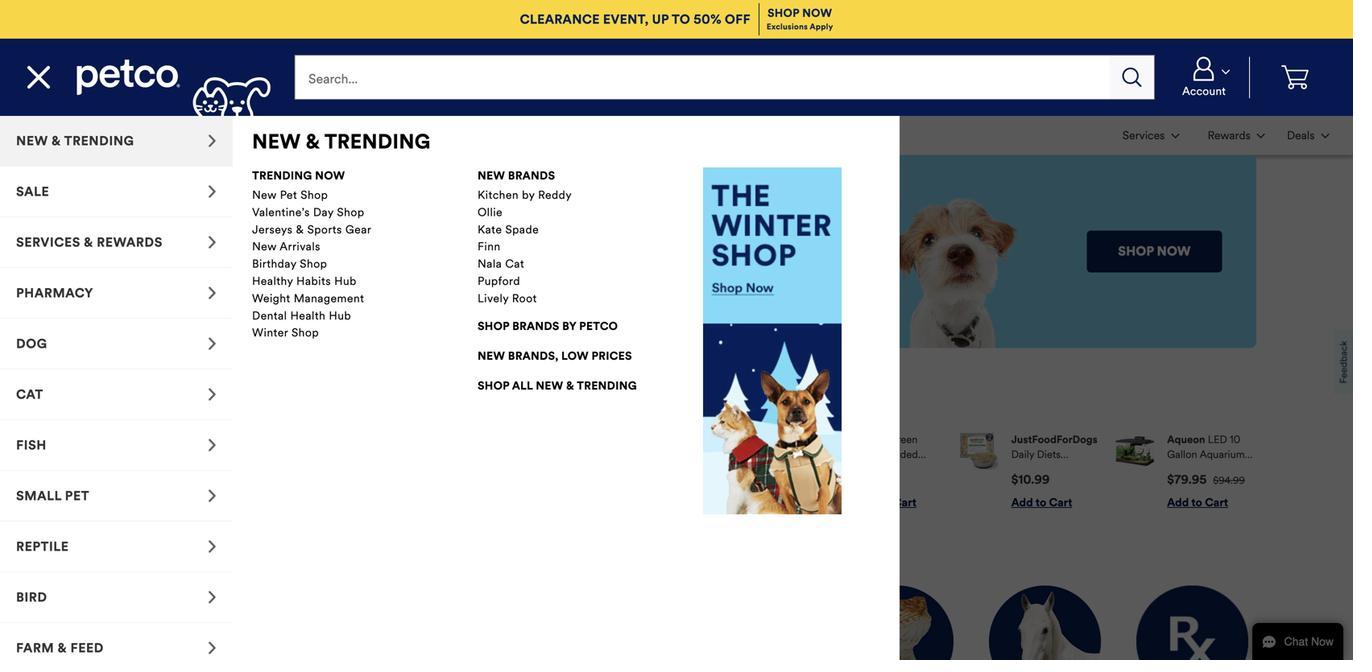 Task type: describe. For each thing, give the bounding box(es) containing it.
shop for shop brands by petco
[[478, 319, 510, 333]]

shop new & trending image
[[208, 135, 217, 147]]

shop small pet image
[[208, 490, 217, 503]]

root
[[512, 292, 537, 306]]

type
[[216, 549, 262, 574]]

farm and feed deals image
[[989, 586, 1101, 661]]

new brands, low prices
[[478, 349, 632, 363]]

brands for kitchen
[[508, 169, 555, 183]]

dental health hub link
[[252, 309, 421, 323]]

new & trending list item
[[0, 116, 900, 661]]

5 carat right icon 13 button from the top
[[0, 370, 233, 421]]

3 carat right icon 13 button from the top
[[0, 471, 233, 522]]

2 horizontal spatial trending
[[577, 379, 637, 393]]

pupford
[[478, 274, 520, 288]]

sign in
[[174, 461, 221, 477]]

4 carat right icon 13 button from the top
[[0, 268, 233, 319]]

new right all
[[536, 379, 563, 393]]

new for new & trending
[[252, 129, 301, 154]]

sign in link
[[97, 452, 298, 487]]

trending inside trending now new pet shop valentine's day shop jerseys & sports gear new arrivals birthday shop healthy habits hub weight management dental health hub winter shop
[[252, 169, 312, 183]]

for
[[159, 393, 184, 415]]

list containing $14.99
[[337, 420, 1257, 523]]

to
[[672, 11, 691, 27]]

experience
[[97, 416, 192, 438]]

ollie link
[[478, 205, 647, 219]]

shop up gear
[[337, 205, 365, 219]]

kitchen by reddy link
[[478, 188, 647, 202]]

valentine's
[[252, 205, 310, 219]]

clearance event, up to 50% off
[[520, 11, 751, 27]]

apply
[[810, 22, 833, 32]]

in
[[139, 393, 155, 415]]

1 carat down icon 13 button from the left
[[1114, 118, 1189, 153]]

weight
[[252, 292, 291, 306]]

shop sale image
[[208, 185, 217, 198]]

birthday shop link
[[252, 257, 421, 271]]

carat right icon 13 button inside new & trending "list item"
[[0, 116, 233, 167]]

shop up habits
[[300, 257, 327, 271]]

ollie
[[478, 205, 503, 219]]

by
[[562, 319, 577, 333]]

shop now exclusions apply
[[767, 6, 833, 32]]

$79.95
[[1168, 473, 1207, 487]]

deals
[[97, 549, 148, 574]]

search image
[[1123, 68, 1142, 87]]

1 carat right icon 13 button from the top
[[0, 319, 233, 370]]

by
[[153, 549, 176, 574]]

4 carat right icon 13 button from the top
[[0, 573, 233, 624]]

up
[[652, 11, 669, 27]]

shop all new & trending
[[478, 379, 637, 393]]

shop down health
[[292, 326, 319, 340]]

event,
[[603, 11, 649, 27]]

new for new brands, low prices
[[478, 349, 505, 363]]

winter shop link
[[252, 326, 421, 340]]

Search search field
[[294, 55, 1110, 100]]

trending now link
[[252, 168, 345, 184]]

6 carat right icon 13 button from the top
[[0, 522, 233, 573]]

2 carat right icon 13 button from the top
[[0, 167, 233, 218]]

carat down icon 13 button
[[1166, 57, 1243, 98]]

$10.99
[[1012, 473, 1050, 487]]

nala
[[478, 257, 502, 271]]

cat
[[505, 257, 525, 271]]

shop now link
[[768, 6, 832, 20]]

kitchen
[[478, 188, 519, 202]]

new arrivals link
[[252, 240, 421, 254]]

finn link
[[478, 240, 647, 254]]

$9.99
[[745, 475, 770, 487]]

winter
[[252, 326, 288, 340]]

new brands link
[[478, 168, 555, 184]]

shop up day
[[301, 188, 328, 202]]

5 carat right icon 13 button from the top
[[0, 624, 233, 661]]

sign in button
[[97, 452, 298, 487]]

2 vertical spatial &
[[566, 379, 574, 393]]

2 carat right icon 13 button from the top
[[0, 421, 233, 471]]

new pet shop link
[[252, 188, 421, 202]]

2 carat down icon 13 button from the left
[[1192, 118, 1275, 153]]

low
[[562, 349, 589, 363]]

day
[[313, 205, 334, 219]]

1 new from the top
[[252, 188, 277, 202]]

the
[[188, 393, 216, 415]]

deals by pet type
[[97, 549, 262, 574]]

trending now new pet shop valentine's day shop jerseys & sports gear new arrivals birthday shop healthy habits hub weight management dental health hub winter shop
[[252, 169, 372, 340]]

shop farm & feed image
[[208, 642, 217, 655]]

$14.99
[[700, 473, 738, 487]]

shop dog image
[[208, 338, 217, 350]]

health
[[290, 309, 326, 323]]

shop inside shop now exclusions apply
[[768, 6, 800, 20]]

$94.99
[[1214, 475, 1245, 487]]

shop fish image
[[208, 439, 217, 452]]

now
[[802, 6, 832, 20]]

now
[[315, 169, 345, 183]]

$10.99 list item
[[960, 433, 1101, 510]]



Task type: vqa. For each thing, say whether or not it's contained in the screenshot.
(332)
no



Task type: locate. For each thing, give the bounding box(es) containing it.
1 carat right icon 13 button from the top
[[0, 116, 233, 167]]

new down jerseys
[[252, 240, 277, 254]]

sign in for the best experience
[[97, 393, 258, 438]]

list item
[[13, 116, 155, 155], [155, 116, 317, 155], [805, 433, 945, 510]]

clearance
[[520, 11, 600, 27]]

0 horizontal spatial trending
[[252, 169, 312, 183]]

finn
[[478, 240, 501, 254]]

new up kitchen
[[478, 169, 505, 183]]

list
[[13, 116, 317, 155], [1112, 116, 1341, 155], [337, 420, 1257, 523]]

1 vertical spatial new
[[252, 240, 277, 254]]

shop left all
[[478, 379, 510, 393]]

new up valentine's
[[252, 188, 277, 202]]

birthday
[[252, 257, 297, 271]]

spade
[[506, 223, 539, 237]]

sign inside button
[[174, 461, 204, 477]]

brands for by
[[512, 319, 560, 333]]

brands up 'by'
[[508, 169, 555, 183]]

dental
[[252, 309, 287, 323]]

pupford link
[[478, 274, 647, 288]]

shop inside shop brands by petco link
[[478, 319, 510, 333]]

all
[[512, 379, 533, 393]]

prices
[[592, 349, 632, 363]]

gear
[[346, 223, 372, 237]]

1 horizontal spatial carat down icon 13 button
[[1192, 118, 1275, 153]]

$14.99 $9.99
[[700, 473, 770, 487]]

sports
[[307, 223, 342, 237]]

sign left in at bottom
[[97, 393, 135, 415]]

trending up valentine's
[[252, 169, 312, 183]]

kate spade link
[[478, 223, 647, 237]]

1 vertical spatial hub
[[329, 309, 351, 323]]

healthy habits hub link
[[252, 274, 421, 288]]

0 vertical spatial &
[[306, 129, 320, 154]]

jerseys & sports gear link
[[252, 223, 421, 237]]

shop
[[478, 319, 510, 333], [478, 379, 510, 393]]

0 horizontal spatial carat down icon 13 button
[[1114, 118, 1189, 153]]

hub up winter shop link
[[329, 309, 351, 323]]

new brands, low prices link
[[478, 348, 632, 365]]

& down low
[[566, 379, 574, 393]]

sign for sign in for the best experience
[[97, 393, 135, 415]]

new inside new brands kitchen by reddy ollie kate spade finn nala cat pupford lively root
[[478, 169, 505, 183]]

hub up weight management link
[[334, 274, 357, 288]]

pet right by
[[181, 549, 212, 574]]

carat right icon 13 button
[[0, 319, 233, 370], [0, 421, 233, 471], [0, 471, 233, 522], [0, 573, 233, 624], [0, 624, 233, 661]]

shop for shop all new & trending
[[478, 379, 510, 393]]

3 carat right icon 13 button from the top
[[0, 218, 233, 268]]

new
[[252, 129, 301, 154], [478, 169, 505, 183], [478, 349, 505, 363], [536, 379, 563, 393]]

new up trending now link
[[252, 129, 301, 154]]

new & trending link
[[252, 129, 431, 154]]

carat down icon 13 image inside popup button
[[1222, 69, 1230, 74]]

shop cat image
[[208, 388, 217, 401]]

carat down icon 13 button
[[1114, 118, 1189, 153], [1192, 118, 1275, 153], [1278, 118, 1339, 153]]

hub
[[334, 274, 357, 288], [329, 309, 351, 323]]

in
[[208, 461, 221, 477]]

$79.95 $94.99
[[1168, 473, 1245, 487]]

shop down lively
[[478, 319, 510, 333]]

1 vertical spatial &
[[296, 223, 304, 237]]

0 horizontal spatial pet
[[181, 549, 212, 574]]

shop up exclusions
[[768, 6, 800, 20]]

brands inside new brands kitchen by reddy ollie kate spade finn nala cat pupford lively root
[[508, 169, 555, 183]]

pet
[[280, 188, 297, 202], [181, 549, 212, 574]]

carat right icon 13 button
[[0, 116, 233, 167], [0, 167, 233, 218], [0, 218, 233, 268], [0, 268, 233, 319], [0, 370, 233, 421], [0, 522, 233, 573]]

by
[[522, 188, 535, 202]]

2 horizontal spatial &
[[566, 379, 574, 393]]

pet up valentine's
[[280, 188, 297, 202]]

shop bird image
[[208, 591, 217, 604]]

0 horizontal spatial &
[[296, 223, 304, 237]]

off
[[725, 11, 751, 27]]

0 horizontal spatial sign
[[97, 393, 135, 415]]

2 shop from the top
[[478, 379, 510, 393]]

new brands kitchen by reddy ollie kate spade finn nala cat pupford lively root
[[478, 169, 572, 306]]

kate
[[478, 223, 502, 237]]

& up the arrivals
[[296, 223, 304, 237]]

lively
[[478, 292, 509, 306]]

0 vertical spatial sign
[[97, 393, 135, 415]]

best
[[221, 393, 258, 415]]

trending up now
[[325, 129, 431, 154]]

3 carat down icon 13 button from the left
[[1278, 118, 1339, 153]]

1 horizontal spatial trending
[[325, 129, 431, 154]]

0 vertical spatial pet
[[280, 188, 297, 202]]

weight management link
[[252, 292, 421, 306]]

0 vertical spatial shop
[[478, 319, 510, 333]]

jerseys
[[252, 223, 293, 237]]

petco
[[579, 319, 618, 333]]

pet inside trending now new pet shop valentine's day shop jerseys & sports gear new arrivals birthday shop healthy habits hub weight management dental health hub winter shop
[[280, 188, 297, 202]]

new
[[252, 188, 277, 202], [252, 240, 277, 254]]

0 vertical spatial new
[[252, 188, 277, 202]]

new for new brands kitchen by reddy ollie kate spade finn nala cat pupford lively root
[[478, 169, 505, 183]]

brands
[[508, 169, 555, 183], [512, 319, 560, 333]]

brands,
[[508, 349, 559, 363]]

shop services & rewards image
[[208, 236, 217, 249]]

0 vertical spatial brands
[[508, 169, 555, 183]]

1 horizontal spatial sign
[[174, 461, 204, 477]]

2 vertical spatial trending
[[577, 379, 637, 393]]

trending down the prices
[[577, 379, 637, 393]]

healthy
[[252, 274, 293, 288]]

sign left in
[[174, 461, 204, 477]]

shop
[[768, 6, 800, 20], [301, 188, 328, 202], [337, 205, 365, 219], [300, 257, 327, 271], [292, 326, 319, 340]]

sign
[[97, 393, 135, 415], [174, 461, 204, 477]]

2 horizontal spatial carat down icon 13 button
[[1278, 118, 1339, 153]]

sign for sign in
[[174, 461, 204, 477]]

dog deals image
[[105, 586, 217, 661]]

& up trending now link
[[306, 129, 320, 154]]

brands up brands,
[[512, 319, 560, 333]]

1 horizontal spatial pet
[[280, 188, 297, 202]]

arrivals
[[280, 240, 321, 254]]

shop brands by petco
[[478, 319, 618, 333]]

1 vertical spatial sign
[[174, 461, 204, 477]]

& inside trending now new pet shop valentine's day shop jerseys & sports gear new arrivals birthday shop healthy habits hub weight management dental health hub winter shop
[[296, 223, 304, 237]]

1 shop from the top
[[478, 319, 510, 333]]

1 vertical spatial trending
[[252, 169, 312, 183]]

new left brands,
[[478, 349, 505, 363]]

1 vertical spatial shop
[[478, 379, 510, 393]]

valentine's day shop link
[[252, 205, 421, 219]]

1 vertical spatial pet
[[181, 549, 212, 574]]

new & trending
[[252, 129, 431, 154]]

1 horizontal spatial &
[[306, 129, 320, 154]]

shop all new & trending link
[[478, 378, 637, 395]]

reptile deals image
[[842, 586, 954, 661]]

$79.95 list item
[[1116, 433, 1257, 510]]

nala cat link
[[478, 257, 647, 271]]

reddy
[[538, 188, 572, 202]]

carat down icon 13 image
[[1222, 69, 1230, 74], [1172, 134, 1180, 139], [1257, 134, 1266, 139], [1322, 134, 1330, 139]]

2 new from the top
[[252, 240, 277, 254]]

shop brands by petco link
[[478, 318, 618, 335]]

shop pharmacy image
[[208, 287, 217, 300]]

&
[[306, 129, 320, 154], [296, 223, 304, 237], [566, 379, 574, 393]]

shop reptile image
[[208, 541, 217, 553]]

trending
[[325, 129, 431, 154], [252, 169, 312, 183], [577, 379, 637, 393]]

habits
[[297, 274, 331, 288]]

0 vertical spatial hub
[[334, 274, 357, 288]]

exclusions
[[767, 22, 808, 32]]

pet pharmacy image
[[1137, 586, 1249, 661]]

0 vertical spatial trending
[[325, 129, 431, 154]]

shop inside the shop all new & trending link
[[478, 379, 510, 393]]

lively root link
[[478, 292, 647, 306]]

sign inside sign in for the best experience
[[97, 393, 135, 415]]

management
[[294, 292, 364, 306]]

new & trending list
[[0, 116, 900, 661]]

50%
[[694, 11, 722, 27]]

1 vertical spatial brands
[[512, 319, 560, 333]]



